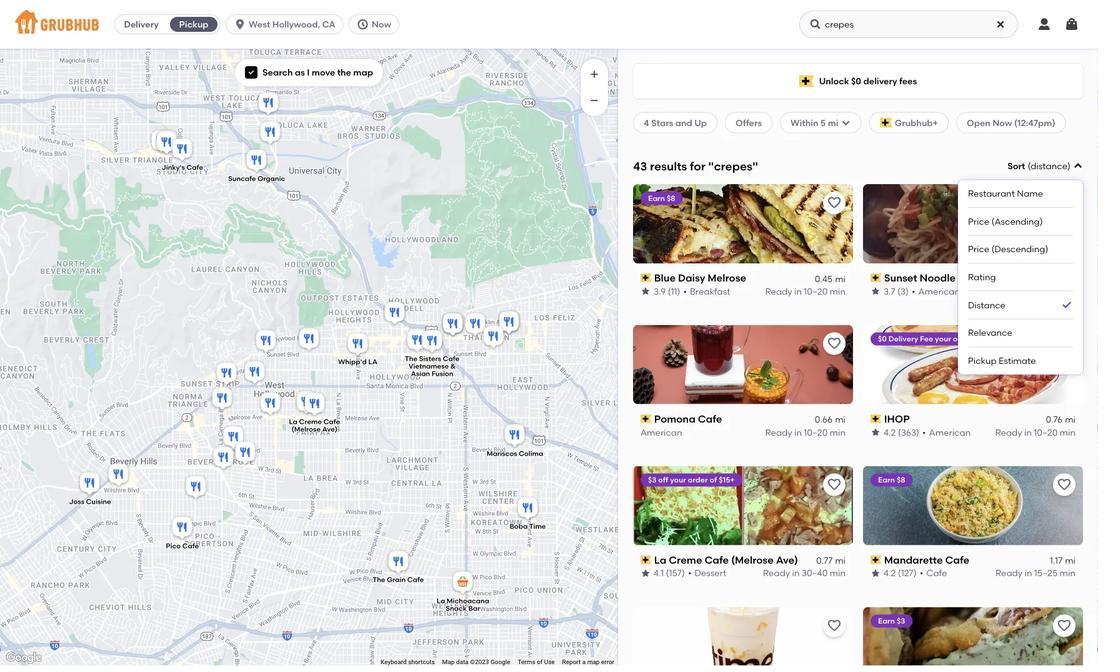 Task type: vqa. For each thing, say whether or not it's contained in the screenshot.
colima
yes



Task type: locate. For each thing, give the bounding box(es) containing it.
ready in 15–25 min
[[996, 568, 1076, 579]]

min down 1.17 mi at the right of page
[[1060, 568, 1076, 579]]

4.2 left (127)
[[884, 568, 896, 579]]

1 horizontal spatial pickup
[[968, 356, 997, 366]]

1 vertical spatial $3
[[897, 617, 905, 626]]

tryst caffe image
[[106, 462, 131, 490]]

10–20 down 0.66 at bottom
[[804, 427, 828, 438]]

1 vertical spatial price
[[968, 244, 989, 255]]

1 vertical spatial $0
[[878, 335, 887, 344]]

mi right 0.66 at bottom
[[835, 415, 846, 425]]

american for 4.2 (363)
[[929, 427, 971, 438]]

cafe inside la creme cafe (melrose ave)
[[323, 418, 340, 427]]

pomona
[[654, 413, 695, 425]]

10–20 down 0.76 on the right bottom
[[1034, 427, 1058, 438]]

0 vertical spatial grubhub plus flag logo image
[[799, 75, 814, 87]]

min up check icon
[[1060, 286, 1076, 297]]

fee
[[920, 335, 933, 344]]

0 vertical spatial now
[[372, 19, 391, 30]]

1 vertical spatial creme
[[669, 554, 702, 567]]

la
[[368, 358, 377, 367]]

1 vertical spatial la creme cafe (melrose ave)
[[654, 554, 798, 567]]

1 vertical spatial the
[[373, 576, 385, 585]]

1 horizontal spatial map
[[587, 659, 600, 667]]

4.2
[[884, 427, 896, 438], [884, 568, 896, 579]]

0 horizontal spatial the
[[373, 576, 385, 585]]

pomona cafe
[[654, 413, 722, 425]]

0 horizontal spatial delivery
[[124, 19, 159, 30]]

$0 left fee on the bottom
[[878, 335, 887, 344]]

mi right 0.45
[[835, 273, 846, 284]]

• american down noodle
[[912, 286, 960, 297]]

save this restaurant image
[[827, 195, 842, 210], [1057, 195, 1072, 210], [827, 337, 842, 352], [827, 478, 842, 493], [827, 619, 842, 634], [1057, 619, 1072, 634]]

1 vertical spatial • american
[[922, 427, 971, 438]]

price down "restaurant"
[[968, 216, 989, 227]]

• for mandarette cafe
[[920, 568, 923, 579]]

0 horizontal spatial now
[[372, 19, 391, 30]]

boba time
[[510, 523, 546, 531]]

1 vertical spatial earn $8
[[878, 476, 905, 485]]

0 horizontal spatial svg image
[[234, 18, 246, 31]]

(descending)
[[991, 244, 1048, 255]]

1 horizontal spatial $8
[[897, 476, 905, 485]]

1 horizontal spatial la
[[437, 597, 445, 606]]

grain
[[387, 576, 406, 585]]

ready for blue
[[765, 286, 792, 297]]

10–20 for cafe
[[804, 427, 828, 438]]

for
[[690, 159, 705, 173]]

ihop image
[[214, 361, 239, 388]]

subscription pass image inside sunset noodle link
[[871, 274, 882, 283]]

jinky's
[[162, 163, 185, 172]]

the sisters cafe vietnamese & asian fusion image
[[420, 328, 445, 356]]

0.76 mi
[[1046, 415, 1076, 425]]

0 vertical spatial of
[[974, 335, 982, 344]]

order
[[953, 335, 973, 344], [688, 476, 708, 485]]

0 horizontal spatial order
[[688, 476, 708, 485]]

american for 3.7 (3)
[[918, 286, 960, 297]]

4.2 (363)
[[884, 427, 919, 438]]

price up rating
[[968, 244, 989, 255]]

1 horizontal spatial creme
[[669, 554, 702, 567]]

blue daisy melrose logo image
[[633, 184, 853, 264]]

$8 down results
[[667, 194, 675, 203]]

earn down 4.2 (363)
[[878, 476, 895, 485]]

sunset grill image
[[297, 327, 322, 354]]

results
[[650, 159, 687, 173]]

2 horizontal spatial la
[[654, 554, 666, 567]]

0 vertical spatial price
[[968, 216, 989, 227]]

save this restaurant image for mandarette cafe
[[1057, 478, 1072, 493]]

list box containing restaurant name
[[968, 180, 1073, 375]]

la creme cafe (melrose ave) inside map region
[[289, 418, 340, 434]]

jumpin' java restaurant image
[[154, 130, 179, 157]]

2 vertical spatial la
[[437, 597, 445, 606]]

min for ihop
[[1060, 427, 1076, 438]]

distance option
[[968, 292, 1073, 320]]

mariscos colima image
[[502, 423, 527, 450]]

0 vertical spatial earn
[[648, 194, 665, 203]]

price
[[968, 216, 989, 227], [968, 244, 989, 255]]

grubhub plus flag logo image for grubhub+
[[880, 118, 892, 128]]

west
[[249, 19, 270, 30]]

denny's image
[[405, 328, 430, 355]]

1 save this restaurant image from the top
[[1057, 337, 1072, 352]]

0 horizontal spatial map
[[353, 67, 373, 78]]

dessert
[[695, 568, 726, 579]]

jinky's cafe image
[[170, 137, 195, 164]]

1 vertical spatial $8
[[897, 476, 905, 485]]

cafe
[[187, 163, 203, 172], [443, 355, 459, 364], [698, 413, 722, 425], [323, 418, 340, 427], [182, 542, 199, 551], [705, 554, 729, 567], [945, 554, 969, 567], [926, 568, 947, 579], [407, 576, 424, 585]]

43
[[633, 159, 647, 173]]

1 4.2 from the top
[[884, 427, 896, 438]]

mi right 0.76 on the right bottom
[[1065, 415, 1076, 425]]

min down 0.66 mi
[[830, 427, 846, 438]]

0 horizontal spatial grubhub plus flag logo image
[[799, 75, 814, 87]]

star icon image for la creme cafe (melrose ave)
[[641, 569, 651, 579]]

0 vertical spatial order
[[953, 335, 973, 344]]

distance
[[968, 300, 1006, 311]]

1 vertical spatial of
[[710, 476, 717, 485]]

order right off
[[688, 476, 708, 485]]

la creme cafe (melrose ave) up dessert
[[654, 554, 798, 567]]

earn down 4.2 (127)
[[878, 617, 895, 626]]

pico cafe image
[[170, 515, 195, 543]]

la up 4.1
[[654, 554, 666, 567]]

10–20 down 0.45
[[804, 286, 828, 297]]

whipp'd la logo image
[[863, 608, 1083, 667]]

save this restaurant image
[[1057, 337, 1072, 352], [1057, 478, 1072, 493]]

1 horizontal spatial delivery
[[889, 335, 918, 344]]

restaurant name
[[968, 188, 1043, 199]]

cafe inside the sisters cafe vietnamese & asian fusion
[[443, 355, 459, 364]]

price (ascending)
[[968, 216, 1043, 227]]

soo raa thai american chic image
[[256, 90, 281, 118]]

thai original barbecue hollywood image
[[463, 312, 488, 339]]

earn $8 down 4.2 (363)
[[878, 476, 905, 485]]

1 horizontal spatial grubhub plus flag logo image
[[880, 118, 892, 128]]

$8 down 4.2 (363)
[[897, 476, 905, 485]]

in for la creme cafe (melrose ave)
[[792, 568, 800, 579]]

caked up image
[[497, 310, 522, 337]]

0 vertical spatial the
[[405, 355, 417, 364]]

open
[[967, 117, 990, 128]]

the
[[405, 355, 417, 364], [373, 576, 385, 585]]

ave) up ready in 30–40 min
[[776, 554, 798, 567]]

$3 off your order of $15+
[[648, 476, 735, 485]]

1 vertical spatial your
[[670, 476, 686, 485]]

delivery left pickup button
[[124, 19, 159, 30]]

subscription pass image left blue on the top right of page
[[641, 274, 652, 283]]

subscription pass image for la creme cafe (melrose ave)
[[641, 556, 652, 565]]

$3 down 4.2 (127)
[[897, 617, 905, 626]]

$8
[[667, 194, 675, 203], [897, 476, 905, 485]]

now right open
[[993, 117, 1012, 128]]

min
[[830, 286, 846, 297], [1060, 286, 1076, 297], [830, 427, 846, 438], [1060, 427, 1076, 438], [830, 568, 846, 579], [1060, 568, 1076, 579]]

2 save this restaurant image from the top
[[1057, 478, 1072, 493]]

• for la creme cafe (melrose ave)
[[688, 568, 691, 579]]

min down the 0.77 mi
[[830, 568, 846, 579]]

$8 for mandarette
[[897, 476, 905, 485]]

mandarette cafe image
[[221, 425, 246, 452]]

0 horizontal spatial of
[[537, 659, 543, 667]]

american right (363)
[[929, 427, 971, 438]]

organic
[[258, 175, 285, 183]]

• right (127)
[[920, 568, 923, 579]]

grubhub plus flag logo image for unlock $0 delivery fees
[[799, 75, 814, 87]]

ready in 10–20 min down 0.66 at bottom
[[765, 427, 846, 438]]

1 horizontal spatial the
[[405, 355, 417, 364]]

$3 left off
[[648, 476, 656, 485]]

star icon image left 4.1
[[641, 569, 651, 579]]

1 horizontal spatial your
[[935, 335, 951, 344]]

delivery
[[863, 76, 897, 86]]

mandarette cafe logo image
[[863, 467, 1083, 546]]

sunset noodle logo image
[[863, 184, 1083, 264]]

terms of use
[[518, 659, 555, 667]]

star icon image left 3.9
[[641, 287, 651, 297]]

american down noodle
[[918, 286, 960, 297]]

a
[[582, 659, 586, 667]]

in for ihop
[[1024, 427, 1032, 438]]

ready in 10–20 min down 0.76 on the right bottom
[[995, 427, 1076, 438]]

price for price (descending)
[[968, 244, 989, 255]]

pickup inside pickup button
[[179, 19, 208, 30]]

subscription pass image left sunset
[[871, 274, 882, 283]]

joss
[[69, 498, 84, 506]]

• american for 3.7 (3)
[[912, 286, 960, 297]]

0 vertical spatial 4.2
[[884, 427, 896, 438]]

la sweet rolls image
[[481, 324, 506, 352]]

of up pickup estimate on the right of the page
[[974, 335, 982, 344]]

star icon image
[[641, 287, 651, 297], [871, 287, 881, 297], [871, 428, 881, 438], [641, 569, 651, 579], [871, 569, 881, 579]]

terms of use link
[[518, 659, 555, 667]]

1 horizontal spatial $15+
[[984, 335, 1000, 344]]

delivery left fee on the bottom
[[889, 335, 918, 344]]

mariscos colima
[[487, 450, 543, 458]]

the sisters cafe vietnamese & asian fusion
[[405, 355, 459, 379]]

american down 'pomona'
[[641, 427, 682, 438]]

0 vertical spatial la creme cafe (melrose ave)
[[289, 418, 340, 434]]

min for blue daisy melrose
[[830, 286, 846, 297]]

1 price from the top
[[968, 216, 989, 227]]

la down pomona cafe image
[[289, 418, 297, 427]]

ca
[[322, 19, 335, 30]]

your
[[935, 335, 951, 344], [670, 476, 686, 485]]

•
[[683, 286, 687, 297], [912, 286, 915, 297], [922, 427, 926, 438], [688, 568, 691, 579], [920, 568, 923, 579]]

time
[[529, 523, 546, 531]]

1 horizontal spatial $3
[[897, 617, 905, 626]]

ready in 10–20 min down 0.45
[[765, 286, 846, 297]]

2 horizontal spatial of
[[974, 335, 982, 344]]

2 vertical spatial earn
[[878, 617, 895, 626]]

ave) down la creme cafe (melrose ave) icon
[[322, 426, 337, 434]]

your right off
[[670, 476, 686, 485]]

(melrose down la creme cafe (melrose ave) icon
[[292, 426, 321, 434]]

(melrose up ready in 30–40 min
[[731, 554, 774, 567]]

ready in 10–20 min
[[765, 286, 846, 297], [765, 427, 846, 438], [995, 427, 1076, 438]]

Search for food, convenience, alcohol... search field
[[799, 11, 1018, 38]]

subscription pass image for blue
[[641, 274, 652, 283]]

pickup down relevance on the right of page
[[968, 356, 997, 366]]

subscription pass image
[[641, 274, 652, 283], [871, 274, 882, 283], [871, 415, 882, 424]]

• right (363)
[[922, 427, 926, 438]]

creme up (157)
[[669, 554, 702, 567]]

star icon image left 4.2 (363)
[[871, 428, 881, 438]]

20–30
[[1032, 286, 1058, 297]]

(ascending)
[[991, 216, 1043, 227]]

4
[[644, 117, 649, 128]]

1 vertical spatial 4.2
[[884, 568, 896, 579]]

• american right (363)
[[922, 427, 971, 438]]

"crepes"
[[708, 159, 758, 173]]

min down 0.45 mi
[[830, 286, 846, 297]]

keyboard shortcuts
[[381, 659, 435, 667]]

grubhub plus flag logo image
[[799, 75, 814, 87], [880, 118, 892, 128]]

123 pasta image
[[183, 475, 208, 502]]

unlock $0 delivery fees
[[819, 76, 917, 86]]

• for blue daisy melrose
[[683, 286, 687, 297]]

crave cafe (studio city) image
[[149, 128, 174, 156]]

0 vertical spatial save this restaurant image
[[1057, 337, 1072, 352]]

2 price from the top
[[968, 244, 989, 255]]

0 vertical spatial delivery
[[124, 19, 159, 30]]

restaurant
[[968, 188, 1015, 199]]

mariscos
[[487, 450, 517, 458]]

1 vertical spatial delivery
[[889, 335, 918, 344]]

mi
[[828, 117, 838, 128], [835, 273, 846, 284], [835, 415, 846, 425], [1065, 415, 1076, 425], [835, 556, 846, 566], [1065, 556, 1076, 566]]

0 vertical spatial $8
[[667, 194, 675, 203]]

of left use
[[537, 659, 543, 667]]

now right ca
[[372, 19, 391, 30]]

now inside button
[[372, 19, 391, 30]]

• right (157)
[[688, 568, 691, 579]]

earn $8 for mandarette
[[878, 476, 905, 485]]

of right off
[[710, 476, 717, 485]]

2 4.2 from the top
[[884, 568, 896, 579]]

0 horizontal spatial la
[[289, 418, 297, 427]]

3.7 (3)
[[884, 286, 909, 297]]

1 vertical spatial pickup
[[968, 356, 997, 366]]

1 horizontal spatial ave)
[[776, 554, 798, 567]]

(127)
[[898, 568, 917, 579]]

the up 'asian'
[[405, 355, 417, 364]]

boba time image
[[233, 440, 258, 468]]

• for ihop
[[922, 427, 926, 438]]

earn down results
[[648, 194, 665, 203]]

0 vertical spatial (melrose
[[292, 426, 321, 434]]

order right fee on the bottom
[[953, 335, 973, 344]]

1 horizontal spatial $0
[[878, 335, 887, 344]]

svg image
[[1037, 17, 1052, 32], [234, 18, 246, 31], [809, 18, 822, 31]]

1.17
[[1050, 556, 1063, 566]]

la michoacana snack bar
[[437, 597, 489, 613]]

plus icon image
[[588, 68, 601, 81]]

mi right 0.77
[[835, 556, 846, 566]]

your right fee on the bottom
[[935, 335, 951, 344]]

sunset noodle link
[[871, 271, 1076, 285]]

1 horizontal spatial (melrose
[[731, 554, 774, 567]]

creme inside la creme cafe (melrose ave)
[[299, 418, 322, 427]]

$0 right unlock
[[851, 76, 861, 86]]

bar
[[468, 605, 480, 613]]

1 vertical spatial now
[[993, 117, 1012, 128]]

0 vertical spatial creme
[[299, 418, 322, 427]]

• right (11)
[[683, 286, 687, 297]]

0 horizontal spatial la creme cafe (melrose ave)
[[289, 418, 340, 434]]

west hollywood, ca
[[249, 19, 335, 30]]

0 vertical spatial ave)
[[322, 426, 337, 434]]

• right the "(3)" in the top of the page
[[912, 286, 915, 297]]

in for pomona cafe
[[794, 427, 802, 438]]

svg image
[[1064, 17, 1079, 32], [357, 18, 369, 31], [996, 19, 1006, 29], [247, 69, 255, 76], [841, 118, 851, 128], [1073, 161, 1083, 171]]

4.2 down ihop at the right of page
[[884, 427, 896, 438]]

whipp'd la
[[338, 358, 377, 367]]

star icon image left 4.2 (127)
[[871, 569, 881, 579]]

min down 0.76 mi
[[1060, 427, 1076, 438]]

min for mandarette cafe
[[1060, 568, 1076, 579]]

0 horizontal spatial ave)
[[322, 426, 337, 434]]

1 horizontal spatial svg image
[[809, 18, 822, 31]]

0 horizontal spatial pickup
[[179, 19, 208, 30]]

boba time image
[[515, 496, 540, 523]]

(12:47pm)
[[1014, 117, 1055, 128]]

0 vertical spatial • american
[[912, 286, 960, 297]]

morning kitchen image
[[440, 312, 465, 339]]

ave)
[[322, 426, 337, 434], [776, 554, 798, 567]]

the for the sisters cafe vietnamese & asian fusion
[[405, 355, 417, 364]]

la creme cafe (melrose ave) down pomona cafe image
[[289, 418, 340, 434]]

list box
[[968, 180, 1073, 375]]

0 vertical spatial map
[[353, 67, 373, 78]]

the inside the sisters cafe vietnamese & asian fusion
[[405, 355, 417, 364]]

0 horizontal spatial $15+
[[719, 476, 735, 485]]

0 vertical spatial earn $8
[[648, 194, 675, 203]]

1 horizontal spatial earn $8
[[878, 476, 905, 485]]

the left grain
[[373, 576, 385, 585]]

sort ( distance )
[[1008, 161, 1071, 172]]

subscription pass image for pomona cafe
[[641, 415, 652, 424]]

subscription pass image
[[641, 415, 652, 424], [641, 556, 652, 565], [871, 556, 882, 565]]

grubhub plus flag logo image left grubhub+
[[880, 118, 892, 128]]

1 vertical spatial earn
[[878, 476, 895, 485]]

(melrose
[[292, 426, 321, 434], [731, 554, 774, 567]]

of
[[974, 335, 982, 344], [710, 476, 717, 485], [537, 659, 543, 667]]

0 vertical spatial $3
[[648, 476, 656, 485]]

la left snack
[[437, 597, 445, 606]]

0 vertical spatial la
[[289, 418, 297, 427]]

1 vertical spatial grubhub plus flag logo image
[[880, 118, 892, 128]]

1 vertical spatial save this restaurant image
[[1057, 478, 1072, 493]]

svg image inside west hollywood, ca button
[[234, 18, 246, 31]]

5
[[820, 117, 826, 128]]

star icon image for ihop
[[871, 428, 881, 438]]

move
[[312, 67, 335, 78]]

0 vertical spatial $0
[[851, 76, 861, 86]]

whipp'd la image
[[345, 332, 370, 359]]

grubhub plus flag logo image left unlock
[[799, 75, 814, 87]]

3.9 (11)
[[654, 286, 680, 297]]

0 horizontal spatial (melrose
[[292, 426, 321, 434]]

delivery inside button
[[124, 19, 159, 30]]

0 vertical spatial pickup
[[179, 19, 208, 30]]

star icon image for blue daisy melrose
[[641, 287, 651, 297]]

earn $8
[[648, 194, 675, 203], [878, 476, 905, 485]]

creme down pomona cafe image
[[299, 418, 322, 427]]

0 horizontal spatial $8
[[667, 194, 675, 203]]

the for the grain cafe
[[373, 576, 385, 585]]

and
[[675, 117, 692, 128]]

earn $8 down results
[[648, 194, 675, 203]]

ready in 10–20 min for cafe
[[765, 427, 846, 438]]

0 horizontal spatial $0
[[851, 76, 861, 86]]

map right 'the'
[[353, 67, 373, 78]]

None field
[[958, 160, 1083, 375]]

0 horizontal spatial earn $8
[[648, 194, 675, 203]]

1 vertical spatial (melrose
[[731, 554, 774, 567]]

sunset noodle
[[884, 272, 956, 284]]

terms
[[518, 659, 535, 667]]

blue daisy melrose image
[[258, 391, 283, 418]]

map right a on the right of the page
[[587, 659, 600, 667]]

mi right 1.17
[[1065, 556, 1076, 566]]

pickup right 'delivery' button
[[179, 19, 208, 30]]

10–20
[[804, 286, 828, 297], [804, 427, 828, 438], [1034, 427, 1058, 438]]

ready for la
[[763, 568, 790, 579]]

map
[[353, 67, 373, 78], [587, 659, 600, 667]]

0 horizontal spatial creme
[[299, 418, 322, 427]]

2 vertical spatial of
[[537, 659, 543, 667]]

3.7
[[884, 286, 895, 297]]

price (descending)
[[968, 244, 1048, 255]]



Task type: describe. For each thing, give the bounding box(es) containing it.
• dessert
[[688, 568, 726, 579]]

rating
[[968, 272, 996, 283]]

0.76
[[1046, 415, 1063, 425]]

unlock
[[819, 76, 849, 86]]

10–20 for daisy
[[804, 286, 828, 297]]

la creme cafe (melrose ave) image
[[302, 392, 327, 419]]

report a map error link
[[562, 659, 614, 667]]

mi for pomona cafe
[[835, 415, 846, 425]]

(363)
[[898, 427, 919, 438]]

subscription pass image left ihop at the right of page
[[871, 415, 882, 424]]

mi for mandarette cafe
[[1065, 556, 1076, 566]]

list box inside field
[[968, 180, 1073, 375]]

and waffles image
[[258, 120, 283, 147]]

2 horizontal spatial svg image
[[1037, 17, 1052, 32]]

data
[[456, 659, 468, 667]]

pomona cafe logo image
[[633, 325, 853, 405]]

joss cuisine
[[69, 498, 111, 506]]

la inside the la michoacana snack bar
[[437, 597, 445, 606]]

pickup for pickup
[[179, 19, 208, 30]]

report a map error
[[562, 659, 614, 667]]

subscription pass image for sunset
[[871, 274, 882, 283]]

le gout bakery image
[[497, 310, 522, 337]]

svg image inside now button
[[357, 18, 369, 31]]

4.1
[[654, 568, 664, 579]]

breakfast
[[690, 286, 730, 297]]

estimate
[[999, 356, 1036, 366]]

cafe du french toast image
[[382, 300, 407, 328]]

pickup estimate
[[968, 356, 1036, 366]]

now button
[[349, 14, 404, 34]]

min for pomona cafe
[[830, 427, 846, 438]]

min for la creme cafe (melrose ave)
[[830, 568, 846, 579]]

error
[[601, 659, 614, 667]]

(3)
[[897, 286, 909, 297]]

in for mandarette cafe
[[1025, 568, 1032, 579]]

shortcuts
[[408, 659, 435, 667]]

hot thai restaurant (los angeles) image
[[211, 445, 236, 473]]

4.2 for ihop
[[884, 427, 896, 438]]

smooth-e operator by jumpin java image
[[155, 128, 180, 156]]

sunset noodle image
[[253, 328, 278, 356]]

1 vertical spatial ave)
[[776, 554, 798, 567]]

(157)
[[666, 568, 685, 579]]

0 horizontal spatial your
[[670, 476, 686, 485]]

save this restaurant image for ihop
[[1057, 337, 1072, 352]]

ave) inside map region
[[322, 426, 337, 434]]

ihop logo image
[[863, 325, 1083, 405]]

daisy
[[678, 272, 705, 284]]

pomona cafe image
[[294, 390, 319, 417]]

whipp'd
[[338, 358, 367, 367]]

(11)
[[668, 286, 680, 297]]

suncafe organic image
[[244, 148, 269, 175]]

cafe inside jinky's cafe suncafe organic
[[187, 163, 203, 172]]

as
[[295, 67, 305, 78]]

marco's trattoria image
[[242, 360, 267, 387]]

in for blue daisy melrose
[[794, 286, 802, 297]]

0 vertical spatial $15+
[[984, 335, 1000, 344]]

the grain cafe image
[[386, 550, 411, 577]]

none field containing sort
[[958, 160, 1083, 375]]

name
[[1017, 188, 1043, 199]]

google image
[[3, 651, 44, 667]]

suncafe
[[228, 175, 256, 183]]

0.66
[[815, 415, 833, 425]]

koi restaurant image
[[210, 386, 235, 413]]

la creme cafe (melrose ave) logo image
[[633, 467, 853, 546]]

star icon image for mandarette cafe
[[871, 569, 881, 579]]

noodle
[[920, 272, 956, 284]]

the grain cafe
[[373, 576, 424, 585]]

• breakfast
[[683, 286, 730, 297]]

morning kitchen image
[[440, 312, 465, 339]]

0.45
[[815, 273, 833, 284]]

la michoacana snack bar image
[[450, 570, 475, 598]]

la inside la creme cafe (melrose ave)
[[289, 418, 297, 427]]

1 vertical spatial order
[[688, 476, 708, 485]]

pico
[[166, 542, 181, 551]]

sort
[[1008, 161, 1025, 172]]

• american for 4.2 (363)
[[922, 427, 971, 438]]

check icon image
[[1061, 299, 1073, 312]]

keyboard
[[381, 659, 407, 667]]

price for price (ascending)
[[968, 216, 989, 227]]

grubhub+
[[895, 117, 938, 128]]

$0 delivery fee your order of $15+
[[878, 335, 1000, 344]]

keyboard shortcuts button
[[381, 658, 435, 667]]

use
[[544, 659, 555, 667]]

1 vertical spatial la
[[654, 554, 666, 567]]

0.66 mi
[[815, 415, 846, 425]]

subscription pass image for mandarette cafe
[[871, 556, 882, 565]]

0 vertical spatial your
[[935, 335, 951, 344]]

michoacana
[[447, 597, 489, 606]]

30–40
[[802, 568, 828, 579]]

joss cuisine image
[[77, 471, 102, 498]]

sunset
[[884, 272, 917, 284]]

0.45 mi
[[815, 273, 846, 284]]

pickup for pickup estimate
[[968, 356, 997, 366]]

ready in 20–30 min
[[993, 286, 1076, 297]]

pico cafe
[[166, 542, 199, 551]]

jinky's cafe suncafe organic
[[162, 163, 285, 183]]

mi for ihop
[[1065, 415, 1076, 425]]

blue daisy melrose
[[654, 272, 746, 284]]

(melrose inside la creme cafe (melrose ave)
[[292, 426, 321, 434]]

(
[[1028, 161, 1031, 172]]

1 horizontal spatial of
[[710, 476, 717, 485]]

4 stars and up
[[644, 117, 707, 128]]

melrose
[[708, 272, 746, 284]]

within
[[791, 117, 818, 128]]

relevance
[[968, 328, 1012, 339]]

earn $8 for blue
[[648, 194, 675, 203]]

sisters
[[419, 355, 441, 364]]

earn for blue daisy melrose
[[648, 194, 665, 203]]

within 5 mi
[[791, 117, 838, 128]]

1 horizontal spatial order
[[953, 335, 973, 344]]

1.17 mi
[[1050, 556, 1076, 566]]

report
[[562, 659, 581, 667]]

4.2 for mandarette cafe
[[884, 568, 896, 579]]

mi for blue daisy melrose
[[835, 273, 846, 284]]

0 horizontal spatial $3
[[648, 476, 656, 485]]

1 horizontal spatial now
[[993, 117, 1012, 128]]

mi right 5
[[828, 117, 838, 128]]

ready for pomona
[[765, 427, 792, 438]]

1 vertical spatial $15+
[[719, 476, 735, 485]]

main navigation navigation
[[0, 0, 1098, 49]]

earn for mandarette cafe
[[878, 476, 895, 485]]

offers
[[736, 117, 762, 128]]

blue
[[654, 272, 676, 284]]

star icon image left 3.7
[[871, 287, 881, 297]]

hollywood,
[[272, 19, 320, 30]]

$8 for blue
[[667, 194, 675, 203]]

boba time logo image
[[633, 608, 853, 667]]

fusion
[[432, 370, 453, 379]]

off
[[658, 476, 668, 485]]

ready in 10–20 min for daisy
[[765, 286, 846, 297]]

• cafe
[[920, 568, 947, 579]]

search as i move the map
[[262, 67, 373, 78]]

distance
[[1031, 161, 1067, 172]]

1 vertical spatial map
[[587, 659, 600, 667]]

stars
[[651, 117, 673, 128]]

0.77 mi
[[816, 556, 846, 566]]

map region
[[0, 0, 657, 667]]

vietnamese
[[409, 363, 449, 371]]

15–25
[[1034, 568, 1058, 579]]

1 horizontal spatial la creme cafe (melrose ave)
[[654, 554, 798, 567]]

ready for mandarette
[[996, 568, 1023, 579]]

fees
[[899, 76, 917, 86]]

map
[[442, 659, 455, 667]]

asian
[[411, 370, 430, 379]]

4.1 (157)
[[654, 568, 685, 579]]

mi for la creme cafe (melrose ave)
[[835, 556, 846, 566]]

pickup button
[[168, 14, 220, 34]]

the
[[337, 67, 351, 78]]

minus icon image
[[588, 94, 601, 107]]



